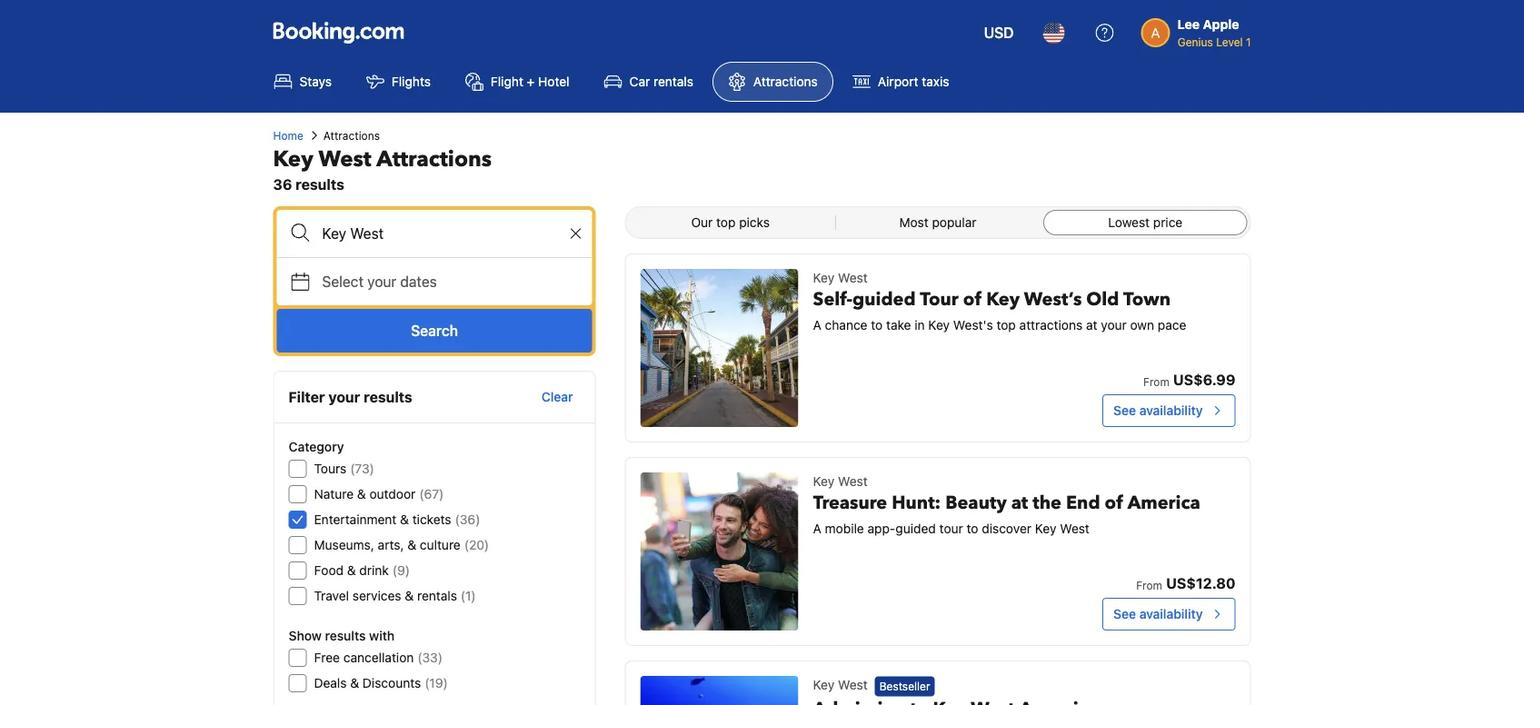 Task type: vqa. For each thing, say whether or not it's contained in the screenshot.
the along at the top
no



Task type: describe. For each thing, give the bounding box(es) containing it.
popular
[[932, 215, 977, 230]]

& for outdoor
[[357, 487, 366, 502]]

select
[[322, 273, 364, 290]]

flight + hotel link
[[450, 62, 585, 102]]

our
[[691, 215, 713, 230]]

museums, arts, & culture (20)
[[314, 538, 489, 553]]

key west
[[813, 678, 868, 693]]

home link
[[273, 127, 303, 144]]

free
[[314, 650, 340, 665]]

from us$6.99
[[1144, 371, 1236, 389]]

key up treasure on the bottom
[[813, 474, 835, 489]]

from us$12.80
[[1137, 575, 1236, 592]]

us$12.80
[[1166, 575, 1236, 592]]

search button
[[277, 309, 592, 353]]

tours
[[314, 461, 347, 476]]

beauty
[[946, 491, 1007, 516]]

guided inside the key west self-guided tour of key west's old town a chance to take in key west's top attractions at your own pace
[[853, 287, 916, 312]]

price
[[1154, 215, 1183, 230]]

to inside the key west self-guided tour of key west's old town a chance to take in key west's top attractions at your own pace
[[871, 318, 883, 333]]

select your dates
[[322, 273, 437, 290]]

show
[[289, 629, 322, 644]]

west down end
[[1060, 521, 1090, 536]]

airport taxis link
[[837, 62, 965, 102]]

own
[[1131, 318, 1155, 333]]

lowest
[[1109, 215, 1150, 230]]

show results with
[[289, 629, 395, 644]]

museums,
[[314, 538, 374, 553]]

culture
[[420, 538, 461, 553]]

1 vertical spatial results
[[364, 389, 412, 406]]

stays link
[[259, 62, 347, 102]]

& right arts,
[[408, 538, 416, 553]]

home
[[273, 129, 303, 142]]

apple
[[1203, 17, 1240, 32]]

chance
[[825, 318, 868, 333]]

treasure
[[813, 491, 888, 516]]

picks
[[739, 215, 770, 230]]

treasure hunt: beauty at the end of america image
[[641, 473, 799, 631]]

(9)
[[393, 563, 410, 578]]

attractions inside "attractions" link
[[754, 74, 818, 89]]

2 vertical spatial results
[[325, 629, 366, 644]]

key west self-guided tour of key west's old town a chance to take in key west's top attractions at your own pace
[[813, 270, 1187, 333]]

key right in
[[929, 318, 950, 333]]

take
[[886, 318, 911, 333]]

cancellation
[[343, 650, 414, 665]]

lowest price
[[1109, 215, 1183, 230]]

your account menu lee apple genius level 1 element
[[1142, 8, 1259, 50]]

from for town
[[1144, 375, 1170, 388]]

top inside the key west self-guided tour of key west's old town a chance to take in key west's top attractions at your own pace
[[997, 318, 1016, 333]]

lee
[[1178, 17, 1200, 32]]

travel
[[314, 589, 349, 604]]

(1)
[[461, 589, 476, 604]]

with
[[369, 629, 395, 644]]

(73)
[[350, 461, 374, 476]]

taxis
[[922, 74, 950, 89]]

entertainment & tickets (36)
[[314, 512, 480, 527]]

& down "(9)"
[[405, 589, 414, 604]]

(20)
[[464, 538, 489, 553]]

from for america
[[1137, 579, 1163, 592]]

36
[[273, 176, 292, 193]]

your for dates
[[368, 273, 397, 290]]

airport
[[878, 74, 919, 89]]

dates
[[400, 273, 437, 290]]

booking.com image
[[273, 22, 404, 44]]

see for america
[[1114, 607, 1136, 622]]

services
[[353, 589, 401, 604]]

car
[[630, 74, 650, 89]]

nature & outdoor (67)
[[314, 487, 444, 502]]

flights
[[392, 74, 431, 89]]

& for tickets
[[400, 512, 409, 527]]

outdoor
[[370, 487, 416, 502]]

genius
[[1178, 35, 1213, 48]]

at inside the key west self-guided tour of key west's old town a chance to take in key west's top attractions at your own pace
[[1086, 318, 1098, 333]]

lee apple genius level 1
[[1178, 17, 1251, 48]]

results inside key west attractions 36 results
[[296, 176, 344, 193]]

travel services & rentals (1)
[[314, 589, 476, 604]]

hunt:
[[892, 491, 941, 516]]

usd button
[[973, 11, 1025, 55]]

see availability for town
[[1114, 403, 1203, 418]]

key west treasure hunt: beauty at the end of america a mobile app-guided tour to discover key west
[[813, 474, 1201, 536]]

in
[[915, 318, 925, 333]]

food
[[314, 563, 344, 578]]

tours (73)
[[314, 461, 374, 476]]

your inside the key west self-guided tour of key west's old town a chance to take in key west's top attractions at your own pace
[[1101, 318, 1127, 333]]

west's
[[1024, 287, 1082, 312]]

most
[[900, 215, 929, 230]]

car rentals link
[[589, 62, 709, 102]]

arts,
[[378, 538, 404, 553]]

key down the
[[1035, 521, 1057, 536]]

pace
[[1158, 318, 1187, 333]]

tour
[[920, 287, 959, 312]]

0 horizontal spatial rentals
[[417, 589, 457, 604]]

& for discounts
[[350, 676, 359, 691]]

bestseller
[[880, 680, 930, 693]]

car rentals
[[630, 74, 694, 89]]

old
[[1087, 287, 1120, 312]]

flight
[[491, 74, 524, 89]]

at inside key west treasure hunt: beauty at the end of america a mobile app-guided tour to discover key west
[[1012, 491, 1028, 516]]

Where are you going? search field
[[277, 210, 592, 257]]

search
[[411, 322, 458, 340]]

your for results
[[329, 389, 360, 406]]

deals
[[314, 676, 347, 691]]



Task type: locate. For each thing, give the bounding box(es) containing it.
0 horizontal spatial to
[[871, 318, 883, 333]]

key up the self-
[[813, 270, 835, 285]]

west down the stays
[[319, 144, 372, 174]]

clear
[[542, 390, 573, 405]]

from left us$6.99
[[1144, 375, 1170, 388]]

0 vertical spatial see availability
[[1114, 403, 1203, 418]]

0 vertical spatial attractions
[[754, 74, 818, 89]]

west up treasure on the bottom
[[838, 474, 868, 489]]

a for self-
[[813, 318, 822, 333]]

west for attractions
[[319, 144, 372, 174]]

flight + hotel
[[491, 74, 570, 89]]

at down old
[[1086, 318, 1098, 333]]

airport taxis
[[878, 74, 950, 89]]

mobile
[[825, 521, 864, 536]]

availability for self-guided tour of key west's old town
[[1140, 403, 1203, 418]]

guided inside key west treasure hunt: beauty at the end of america a mobile app-guided tour to discover key west
[[896, 521, 936, 536]]

results right the 36
[[296, 176, 344, 193]]

0 vertical spatial guided
[[853, 287, 916, 312]]

self-guided tour of key west's old town image
[[641, 269, 799, 427]]

from left "us$12.80"
[[1137, 579, 1163, 592]]

+
[[527, 74, 535, 89]]

us$6.99
[[1174, 371, 1236, 389]]

top
[[716, 215, 736, 230], [997, 318, 1016, 333]]

attractions
[[1020, 318, 1083, 333]]

0 horizontal spatial top
[[716, 215, 736, 230]]

1 horizontal spatial at
[[1086, 318, 1098, 333]]

drink
[[359, 563, 389, 578]]

availability for treasure hunt: beauty at the end of america
[[1140, 607, 1203, 622]]

0 vertical spatial results
[[296, 176, 344, 193]]

west
[[319, 144, 372, 174], [838, 270, 868, 285], [838, 474, 868, 489], [1060, 521, 1090, 536], [838, 678, 868, 693]]

attractions
[[754, 74, 818, 89], [323, 129, 380, 142], [377, 144, 492, 174]]

a inside the key west self-guided tour of key west's old town a chance to take in key west's top attractions at your own pace
[[813, 318, 822, 333]]

1 vertical spatial see
[[1114, 607, 1136, 622]]

a inside key west treasure hunt: beauty at the end of america a mobile app-guided tour to discover key west
[[813, 521, 822, 536]]

0 vertical spatial from
[[1144, 375, 1170, 388]]

from inside from us$6.99
[[1144, 375, 1170, 388]]

top right our
[[716, 215, 736, 230]]

to inside key west treasure hunt: beauty at the end of america a mobile app-guided tour to discover key west
[[967, 521, 979, 536]]

admission to key west aquarium image
[[641, 676, 799, 705]]

2 see availability from the top
[[1114, 607, 1203, 622]]

1 vertical spatial from
[[1137, 579, 1163, 592]]

deals & discounts (19)
[[314, 676, 448, 691]]

see availability for america
[[1114, 607, 1203, 622]]

1 availability from the top
[[1140, 403, 1203, 418]]

0 vertical spatial availability
[[1140, 403, 1203, 418]]

0 vertical spatial at
[[1086, 318, 1098, 333]]

attractions link
[[713, 62, 833, 102]]

1 horizontal spatial to
[[967, 521, 979, 536]]

to left take
[[871, 318, 883, 333]]

your down old
[[1101, 318, 1127, 333]]

to
[[871, 318, 883, 333], [967, 521, 979, 536]]

availability
[[1140, 403, 1203, 418], [1140, 607, 1203, 622]]

west's
[[954, 318, 993, 333]]

filter your results
[[289, 389, 412, 406]]

key
[[273, 144, 313, 174], [813, 270, 835, 285], [987, 287, 1020, 312], [929, 318, 950, 333], [813, 474, 835, 489], [1035, 521, 1057, 536], [813, 678, 835, 693]]

& down (73)
[[357, 487, 366, 502]]

see availability down from us$6.99
[[1114, 403, 1203, 418]]

west inside the key west self-guided tour of key west's old town a chance to take in key west's top attractions at your own pace
[[838, 270, 868, 285]]

1 vertical spatial availability
[[1140, 607, 1203, 622]]

most popular
[[900, 215, 977, 230]]

0 vertical spatial of
[[963, 287, 982, 312]]

key inside key west attractions 36 results
[[273, 144, 313, 174]]

1
[[1246, 35, 1251, 48]]

discover
[[982, 521, 1032, 536]]

2 horizontal spatial your
[[1101, 318, 1127, 333]]

america
[[1128, 491, 1201, 516]]

see availability down from us$12.80
[[1114, 607, 1203, 622]]

1 horizontal spatial top
[[997, 318, 1016, 333]]

food & drink (9)
[[314, 563, 410, 578]]

of right end
[[1105, 491, 1124, 516]]

0 vertical spatial to
[[871, 318, 883, 333]]

filter
[[289, 389, 325, 406]]

results up (73)
[[364, 389, 412, 406]]

0 vertical spatial top
[[716, 215, 736, 230]]

guided down hunt: at the right bottom of page
[[896, 521, 936, 536]]

discounts
[[363, 676, 421, 691]]

tour
[[940, 521, 963, 536]]

a left the chance
[[813, 318, 822, 333]]

key up west's
[[987, 287, 1020, 312]]

town
[[1124, 287, 1171, 312]]

1 vertical spatial rentals
[[417, 589, 457, 604]]

at left the
[[1012, 491, 1028, 516]]

1 horizontal spatial of
[[1105, 491, 1124, 516]]

level
[[1217, 35, 1243, 48]]

of inside key west treasure hunt: beauty at the end of america a mobile app-guided tour to discover key west
[[1105, 491, 1124, 516]]

guided
[[853, 287, 916, 312], [896, 521, 936, 536]]

west up the self-
[[838, 270, 868, 285]]

(33)
[[418, 650, 443, 665]]

a for treasure
[[813, 521, 822, 536]]

see for town
[[1114, 403, 1136, 418]]

availability down from us$6.99
[[1140, 403, 1203, 418]]

nature
[[314, 487, 354, 502]]

stays
[[300, 74, 332, 89]]

key left the bestseller
[[813, 678, 835, 693]]

a
[[813, 318, 822, 333], [813, 521, 822, 536]]

rentals left (1)
[[417, 589, 457, 604]]

category
[[289, 440, 344, 455]]

1 horizontal spatial rentals
[[654, 74, 694, 89]]

guided up take
[[853, 287, 916, 312]]

1 vertical spatial guided
[[896, 521, 936, 536]]

usd
[[984, 24, 1014, 41]]

0 vertical spatial rentals
[[654, 74, 694, 89]]

0 horizontal spatial of
[[963, 287, 982, 312]]

2 vertical spatial your
[[329, 389, 360, 406]]

west inside key west attractions 36 results
[[319, 144, 372, 174]]

to right tour
[[967, 521, 979, 536]]

(19)
[[425, 676, 448, 691]]

0 horizontal spatial at
[[1012, 491, 1028, 516]]

free cancellation (33)
[[314, 650, 443, 665]]

rentals right car
[[654, 74, 694, 89]]

1 vertical spatial at
[[1012, 491, 1028, 516]]

1 vertical spatial of
[[1105, 491, 1124, 516]]

clear button
[[534, 381, 581, 414]]

2 a from the top
[[813, 521, 822, 536]]

0 vertical spatial your
[[368, 273, 397, 290]]

the
[[1033, 491, 1062, 516]]

1 see availability from the top
[[1114, 403, 1203, 418]]

of up west's
[[963, 287, 982, 312]]

0 vertical spatial see
[[1114, 403, 1136, 418]]

& up museums, arts, & culture (20)
[[400, 512, 409, 527]]

hotel
[[538, 74, 570, 89]]

results up free
[[325, 629, 366, 644]]

a left mobile
[[813, 521, 822, 536]]

1 horizontal spatial your
[[368, 273, 397, 290]]

0 vertical spatial a
[[813, 318, 822, 333]]

1 see from the top
[[1114, 403, 1136, 418]]

& left "drink"
[[347, 563, 356, 578]]

attractions inside key west attractions 36 results
[[377, 144, 492, 174]]

1 vertical spatial a
[[813, 521, 822, 536]]

1 vertical spatial see availability
[[1114, 607, 1203, 622]]

from inside from us$12.80
[[1137, 579, 1163, 592]]

your right filter
[[329, 389, 360, 406]]

of inside the key west self-guided tour of key west's old town a chance to take in key west's top attractions at your own pace
[[963, 287, 982, 312]]

(36)
[[455, 512, 480, 527]]

entertainment
[[314, 512, 397, 527]]

our top picks
[[691, 215, 770, 230]]

2 availability from the top
[[1140, 607, 1203, 622]]

2 vertical spatial attractions
[[377, 144, 492, 174]]

1 vertical spatial your
[[1101, 318, 1127, 333]]

key down home link at top
[[273, 144, 313, 174]]

west for self-
[[838, 270, 868, 285]]

2 see from the top
[[1114, 607, 1136, 622]]

&
[[357, 487, 366, 502], [400, 512, 409, 527], [408, 538, 416, 553], [347, 563, 356, 578], [405, 589, 414, 604], [350, 676, 359, 691]]

end
[[1066, 491, 1101, 516]]

app-
[[868, 521, 896, 536]]

results
[[296, 176, 344, 193], [364, 389, 412, 406], [325, 629, 366, 644]]

see availability
[[1114, 403, 1203, 418], [1114, 607, 1203, 622]]

1 a from the top
[[813, 318, 822, 333]]

key west attractions 36 results
[[273, 144, 492, 193]]

from
[[1144, 375, 1170, 388], [1137, 579, 1163, 592]]

0 horizontal spatial your
[[329, 389, 360, 406]]

your left dates
[[368, 273, 397, 290]]

1 vertical spatial attractions
[[323, 129, 380, 142]]

1 vertical spatial to
[[967, 521, 979, 536]]

west for treasure
[[838, 474, 868, 489]]

(67)
[[419, 487, 444, 502]]

& right deals
[[350, 676, 359, 691]]

flights link
[[351, 62, 446, 102]]

top right west's
[[997, 318, 1016, 333]]

availability down from us$12.80
[[1140, 607, 1203, 622]]

west left the bestseller
[[838, 678, 868, 693]]

1 vertical spatial top
[[997, 318, 1016, 333]]

& for drink
[[347, 563, 356, 578]]



